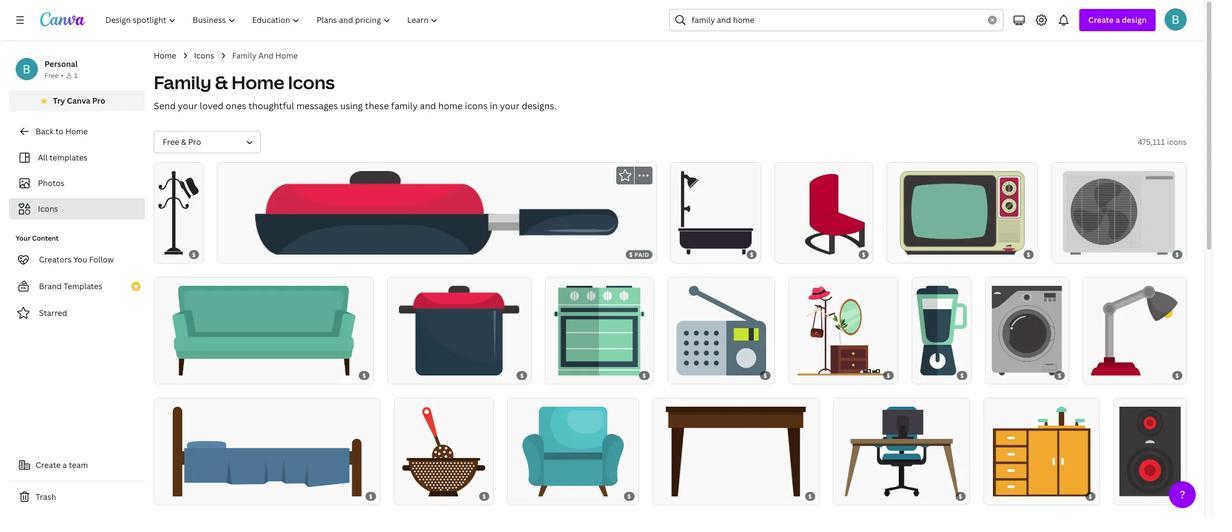 Task type: locate. For each thing, give the bounding box(es) containing it.
to
[[56, 126, 64, 137]]

in
[[490, 100, 498, 112]]

trash link
[[9, 486, 145, 508]]

icons right 475,111
[[1167, 137, 1187, 147]]

1 your from the left
[[178, 100, 198, 112]]

icons down photos
[[38, 203, 58, 214]]

$
[[192, 251, 196, 259], [630, 251, 633, 259], [750, 251, 754, 259], [862, 251, 866, 259], [1027, 251, 1031, 259], [1176, 251, 1180, 259], [363, 372, 366, 380], [520, 372, 524, 380], [643, 372, 647, 380], [764, 372, 768, 380], [887, 372, 891, 380], [961, 372, 965, 380], [1058, 372, 1062, 380], [1176, 372, 1180, 380], [369, 493, 373, 501], [483, 493, 486, 501], [628, 493, 632, 501], [809, 493, 813, 501], [959, 493, 963, 501], [1089, 493, 1093, 501], [1176, 493, 1180, 501]]

free left the •
[[45, 71, 59, 80]]

1 horizontal spatial your
[[500, 100, 520, 112]]

your right in
[[500, 100, 520, 112]]

using
[[340, 100, 363, 112]]

family left and
[[232, 50, 257, 61]]

washing machine home appliances icon image
[[993, 286, 1063, 376]]

a inside button
[[63, 460, 67, 471]]

create a design button
[[1080, 9, 1156, 31]]

icons right home link
[[194, 50, 214, 61]]

family and home
[[232, 50, 298, 61]]

back
[[36, 126, 54, 137]]

1 horizontal spatial icons
[[194, 50, 214, 61]]

create inside dropdown button
[[1089, 14, 1114, 25]]

0 vertical spatial &
[[215, 70, 228, 94]]

pro for free & pro
[[188, 137, 201, 147]]

1 vertical spatial icons
[[288, 70, 335, 94]]

$ for stereo speaker home electrical icon
[[1176, 493, 1180, 501]]

create for create a team
[[36, 460, 61, 471]]

1 vertical spatial a
[[63, 460, 67, 471]]

workplace desk home interior icon image
[[845, 407, 959, 497]]

you
[[73, 254, 87, 265]]

hall elements set home furniture icon image
[[798, 286, 889, 376]]

home
[[154, 50, 176, 61], [276, 50, 298, 61], [232, 70, 284, 94], [65, 126, 88, 137]]

1 horizontal spatial &
[[215, 70, 228, 94]]

$ for comfortable sofa home furniture icon
[[363, 372, 366, 380]]

1 vertical spatial family
[[154, 70, 212, 94]]

pro right canva at left top
[[92, 95, 105, 106]]

family inside family & home icons send your loved ones thoughtful messages using these family and home icons in your designs.
[[154, 70, 212, 94]]

home up thoughtful
[[232, 70, 284, 94]]

creators
[[39, 254, 72, 265]]

a for design
[[1116, 14, 1121, 25]]

•
[[61, 71, 64, 80]]

icons link
[[194, 50, 214, 62]]

$ for red chair home furniture icon
[[862, 251, 866, 259]]

$ for air conditioner home electrical appliances icon
[[1176, 251, 1180, 259]]

starred link
[[9, 302, 145, 324]]

create a team
[[36, 460, 88, 471]]

1 vertical spatial &
[[181, 137, 186, 147]]

& inside free & pro dropdown button
[[181, 137, 186, 147]]

free
[[45, 71, 59, 80], [163, 137, 179, 147]]

icons left in
[[465, 100, 488, 112]]

1 vertical spatial pro
[[188, 137, 201, 147]]

$ for green  blender  home kitchen icon
[[961, 372, 965, 380]]

create inside button
[[36, 460, 61, 471]]

0 vertical spatial family
[[232, 50, 257, 61]]

back to home
[[36, 126, 88, 137]]

0 vertical spatial icons
[[465, 100, 488, 112]]

family
[[391, 100, 418, 112]]

trash
[[36, 492, 56, 502]]

wooden table home furniture icon image
[[666, 407, 806, 497]]

1 horizontal spatial free
[[163, 137, 179, 147]]

pro inside dropdown button
[[188, 137, 201, 147]]

0 horizontal spatial &
[[181, 137, 186, 147]]

None search field
[[670, 9, 1004, 31]]

0 horizontal spatial icons
[[38, 203, 58, 214]]

home left icons link
[[154, 50, 176, 61]]

sofa chair home interior icon image
[[518, 407, 628, 497]]

pro
[[92, 95, 105, 106], [188, 137, 201, 147]]

& for family
[[215, 70, 228, 94]]

bathtub bathroom element image
[[679, 171, 754, 255]]

a left design
[[1116, 14, 1121, 25]]

create
[[1089, 14, 1114, 25], [36, 460, 61, 471]]

&
[[215, 70, 228, 94], [181, 137, 186, 147]]

home right and
[[276, 50, 298, 61]]

create a design
[[1089, 14, 1147, 25]]

0 vertical spatial create
[[1089, 14, 1114, 25]]

0 vertical spatial icons
[[194, 50, 214, 61]]

$ for bathtub bathroom element image
[[750, 251, 754, 259]]

paid
[[635, 251, 650, 259]]

loved
[[200, 100, 224, 112]]

1 horizontal spatial family
[[232, 50, 257, 61]]

1 vertical spatial create
[[36, 460, 61, 471]]

1 vertical spatial free
[[163, 137, 179, 147]]

create a team button
[[9, 454, 145, 477]]

home link
[[154, 50, 176, 62]]

0 horizontal spatial pro
[[92, 95, 105, 106]]

family
[[232, 50, 257, 61], [154, 70, 212, 94]]

2 vertical spatial icons
[[38, 203, 58, 214]]

$ for coat rack  home interior icon
[[192, 251, 196, 259]]

all templates
[[38, 152, 88, 163]]

free inside dropdown button
[[163, 137, 179, 147]]

pro down loved
[[188, 137, 201, 147]]

0 horizontal spatial icons
[[465, 100, 488, 112]]

ones
[[226, 100, 246, 112]]

Search search field
[[692, 9, 982, 31]]

2 horizontal spatial icons
[[288, 70, 335, 94]]

0 horizontal spatial your
[[178, 100, 198, 112]]

green  blender  home kitchen icon image
[[917, 286, 967, 376]]

home
[[438, 100, 463, 112]]

0 vertical spatial free
[[45, 71, 59, 80]]

icons up the messages
[[288, 70, 335, 94]]

brand templates link
[[9, 275, 145, 298]]

skillet with lid home kitchen icon image
[[256, 171, 619, 255]]

lamp desk home electrical icon image
[[1092, 286, 1179, 376]]

family up the send
[[154, 70, 212, 94]]

1 horizontal spatial pro
[[188, 137, 201, 147]]

coat rack  home interior icon image
[[158, 171, 199, 255]]

pro inside button
[[92, 95, 105, 106]]

$ for green gas stove home kitchen appliances icon
[[643, 372, 647, 380]]

thoughtful
[[249, 100, 294, 112]]

1 horizontal spatial create
[[1089, 14, 1114, 25]]

icons
[[194, 50, 214, 61], [288, 70, 335, 94], [38, 203, 58, 214]]

0 horizontal spatial a
[[63, 460, 67, 471]]

0 vertical spatial a
[[1116, 14, 1121, 25]]

try
[[53, 95, 65, 106]]

0 vertical spatial pro
[[92, 95, 105, 106]]

your right the send
[[178, 100, 198, 112]]

1 vertical spatial icons
[[1167, 137, 1187, 147]]

your
[[178, 100, 198, 112], [500, 100, 520, 112]]

$ for kitchen equipment utencils icon
[[483, 493, 486, 501]]

free down the send
[[163, 137, 179, 147]]

icons
[[465, 100, 488, 112], [1167, 137, 1187, 147]]

tabletop radio home appliances icon image
[[677, 286, 766, 376]]

home right to
[[65, 126, 88, 137]]

a left team
[[63, 460, 67, 471]]

0 horizontal spatial family
[[154, 70, 212, 94]]

1 horizontal spatial a
[[1116, 14, 1121, 25]]

home inside family & home icons send your loved ones thoughtful messages using these family and home icons in your designs.
[[232, 70, 284, 94]]

0 horizontal spatial create
[[36, 460, 61, 471]]

0 horizontal spatial free
[[45, 71, 59, 80]]

create left design
[[1089, 14, 1114, 25]]

a
[[1116, 14, 1121, 25], [63, 460, 67, 471]]

free •
[[45, 71, 64, 80]]

photos link
[[16, 173, 138, 194]]

a inside dropdown button
[[1116, 14, 1121, 25]]

& inside family & home icons send your loved ones thoughtful messages using these family and home icons in your designs.
[[215, 70, 228, 94]]

create left team
[[36, 460, 61, 471]]



Task type: vqa. For each thing, say whether or not it's contained in the screenshot.
Your projects
no



Task type: describe. For each thing, give the bounding box(es) containing it.
2 your from the left
[[500, 100, 520, 112]]

design
[[1122, 14, 1147, 25]]

475,111 icons
[[1138, 137, 1187, 147]]

free & pro button
[[154, 131, 261, 153]]

$ for 'sofa chair home interior icon'
[[628, 493, 632, 501]]

try canva pro button
[[9, 90, 145, 111]]

all
[[38, 152, 48, 163]]

your
[[16, 234, 31, 243]]

these
[[365, 100, 389, 112]]

team
[[69, 460, 88, 471]]

starred
[[39, 308, 67, 318]]

retro classic tv home electrical icon image
[[900, 171, 1025, 255]]

$ for tabletop radio home appliances icon
[[764, 372, 768, 380]]

kitchen equipment utencils icon image
[[402, 407, 486, 497]]

home for &
[[232, 70, 284, 94]]

canva
[[67, 95, 90, 106]]

air conditioner home electrical appliances icon image
[[1064, 171, 1176, 255]]

creators you follow
[[39, 254, 114, 265]]

send
[[154, 100, 176, 112]]

content
[[32, 234, 59, 243]]

designs.
[[522, 100, 557, 112]]

comfortable sofa home furniture icon image
[[172, 286, 356, 376]]

$ for workplace desk home interior icon
[[959, 493, 963, 501]]

pressure cooker home kitchen icon image
[[399, 286, 520, 376]]

$ for washing machine home appliances icon
[[1058, 372, 1062, 380]]

top level navigation element
[[98, 9, 448, 31]]

home for and
[[276, 50, 298, 61]]

follow
[[89, 254, 114, 265]]

try canva pro
[[53, 95, 105, 106]]

home for to
[[65, 126, 88, 137]]

$ for lamp desk home electrical icon
[[1176, 372, 1180, 380]]

red chair home furniture icon image
[[784, 171, 865, 255]]

your content
[[16, 234, 59, 243]]

brad klo image
[[1165, 8, 1187, 31]]

green gas stove home kitchen appliances icon image
[[554, 286, 645, 376]]

brand templates
[[39, 281, 102, 292]]

creators you follow link
[[9, 249, 145, 271]]

free & pro
[[163, 137, 201, 147]]

family for &
[[154, 70, 212, 94]]

$ for hall elements set home furniture icon
[[887, 372, 891, 380]]

1 horizontal spatial icons
[[1167, 137, 1187, 147]]

icons inside family & home icons send your loved ones thoughtful messages using these family and home icons in your designs.
[[288, 70, 335, 94]]

$ for wooden table home furniture icon
[[809, 493, 813, 501]]

back to home link
[[9, 120, 145, 143]]

brand
[[39, 281, 62, 292]]

family & home icons send your loved ones thoughtful messages using these family and home icons in your designs.
[[154, 70, 557, 112]]

$ for retro classic tv home electrical icon
[[1027, 251, 1031, 259]]

photos
[[38, 178, 65, 188]]

personal
[[45, 59, 78, 69]]

$ for bed with pillow  home furniture icon
[[369, 493, 373, 501]]

messages
[[297, 100, 338, 112]]

$ paid
[[630, 251, 650, 259]]

and
[[420, 100, 436, 112]]

templates
[[50, 152, 88, 163]]

stereo speaker home electrical icon image
[[1120, 407, 1181, 497]]

pro for try canva pro
[[92, 95, 105, 106]]

all templates link
[[16, 147, 138, 168]]

a for team
[[63, 460, 67, 471]]

1
[[74, 71, 78, 80]]

icons inside family & home icons send your loved ones thoughtful messages using these family and home icons in your designs.
[[465, 100, 488, 112]]

create for create a design
[[1089, 14, 1114, 25]]

bed with pillow  home furniture icon image
[[173, 407, 362, 497]]

free for free •
[[45, 71, 59, 80]]

$ for pressure cooker home kitchen icon
[[520, 372, 524, 380]]

& for free
[[181, 137, 186, 147]]

templates
[[64, 281, 102, 292]]

free for free & pro
[[163, 137, 179, 147]]

wooden drawers home furniture icon image
[[994, 407, 1091, 497]]

family for and
[[232, 50, 257, 61]]

$ for wooden drawers home furniture icon on the right of the page
[[1089, 493, 1093, 501]]

and
[[259, 50, 274, 61]]

475,111
[[1138, 137, 1166, 147]]



